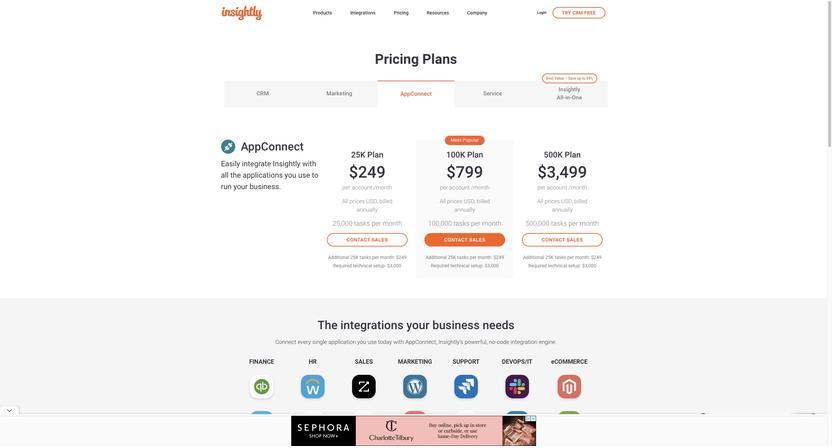Task type: describe. For each thing, give the bounding box(es) containing it.
insightly all-in-one
[[557, 86, 582, 101]]

all
[[221, 171, 229, 180]]

insightly inside easily integrate insightly with all the applications you use to run your business.
[[273, 160, 301, 168]]

ecommerce
[[552, 359, 588, 366]]

devops/it
[[502, 359, 533, 366]]

best value – save up to 30%
[[547, 76, 594, 81]]

run
[[221, 183, 232, 191]]

month: for $3,499
[[576, 255, 590, 260]]

additional for $3,499
[[523, 255, 545, 260]]

best
[[547, 76, 554, 81]]

/month for $249
[[374, 184, 392, 191]]

business
[[433, 319, 480, 333]]

applications
[[243, 171, 283, 180]]

integrate
[[242, 160, 271, 168]]

500k plan $3,499
[[538, 150, 587, 182]]

appconnect,
[[406, 339, 437, 346]]

appconnect link
[[378, 81, 455, 108]]

to inside easily integrate insightly with all the applications you use to run your business.
[[312, 171, 319, 180]]

today
[[378, 339, 392, 346]]

free
[[585, 10, 596, 15]]

up
[[577, 76, 582, 81]]

2 all prices usd, billed annually from the left
[[440, 198, 490, 213]]

products
[[313, 10, 332, 15]]

$3,499
[[538, 163, 587, 182]]

single
[[312, 339, 327, 346]]

required for $3,499
[[529, 263, 547, 269]]

500k
[[544, 150, 563, 160]]

marketing
[[327, 90, 353, 97]]

1 vertical spatial you
[[357, 339, 366, 346]]

service link
[[455, 81, 531, 108]]

2 technical from the left
[[451, 263, 470, 269]]

billed for $249
[[380, 198, 393, 205]]

you inside easily integrate insightly with all the applications you use to run your business.
[[285, 171, 297, 180]]

2 contact from the left
[[444, 238, 468, 243]]

2 required from the left
[[431, 263, 450, 269]]

100k
[[447, 150, 465, 160]]

2 /month from the left
[[471, 184, 490, 191]]

company
[[467, 10, 487, 15]]

powerful,
[[465, 339, 488, 346]]

marketing
[[398, 359, 432, 366]]

25,000
[[333, 220, 353, 228]]

month for $249
[[383, 220, 402, 228]]

insightly logo image
[[222, 6, 262, 20]]

insightly's
[[439, 339, 463, 346]]

needs
[[483, 319, 515, 333]]

500,000 tasks per month
[[526, 220, 599, 228]]

100,000 tasks per month
[[428, 220, 502, 228]]

try crm free
[[562, 10, 596, 15]]

30%
[[587, 76, 594, 81]]

appconnect tab panel
[[0, 108, 833, 447]]

every
[[298, 339, 311, 346]]

1 horizontal spatial with
[[394, 339, 404, 346]]

the integrations your business needs
[[318, 319, 515, 333]]

$3,000 for $249
[[387, 263, 402, 269]]

prices for $3,499
[[545, 198, 560, 205]]

500,000
[[526, 220, 550, 228]]

appconnect icon image
[[221, 140, 236, 154]]

integrations
[[341, 319, 404, 333]]

month for $3,499
[[580, 220, 599, 228]]

company link
[[467, 9, 487, 18]]

contact for $3,499
[[542, 238, 566, 243]]

usd, for $3,499
[[562, 198, 573, 205]]

plan for $799
[[467, 150, 484, 160]]

sales for $249
[[372, 238, 388, 243]]

25,000 tasks per month
[[333, 220, 402, 228]]

finance
[[249, 359, 274, 366]]

2 contact sales link from the left
[[425, 233, 505, 247]]

2 $3,000 from the left
[[485, 263, 499, 269]]

use inside easily integrate insightly with all the applications you use to run your business.
[[298, 171, 310, 180]]

additional 25k tasks per month: $249 required technical setup: $3,000 for $249
[[328, 255, 407, 269]]

25k plan $249
[[349, 150, 386, 182]]

integrations link
[[350, 9, 376, 18]]

most popular
[[451, 138, 479, 143]]

2 sales from the left
[[469, 238, 486, 243]]

/month for $3,499
[[569, 184, 588, 191]]

pricing for pricing plans
[[375, 51, 419, 67]]

the
[[318, 319, 338, 333]]

popular
[[463, 138, 479, 143]]

plan for $249
[[368, 150, 384, 160]]

annually for $3,499
[[552, 207, 573, 213]]

your inside easily integrate insightly with all the applications you use to run your business.
[[234, 183, 248, 191]]

crm link
[[224, 81, 301, 108]]

2 additional 25k tasks per month: $249 required technical setup: $3,000 from the left
[[426, 255, 504, 269]]

business.
[[250, 183, 281, 191]]

2 billed from the left
[[477, 198, 490, 205]]

contact sales for $3,499
[[542, 238, 583, 243]]

no-
[[489, 339, 497, 346]]

try
[[562, 10, 571, 15]]

all prices usd, billed annually for $249
[[342, 198, 393, 213]]

login
[[538, 10, 547, 15]]

easily
[[221, 160, 240, 168]]

integrations
[[350, 10, 376, 15]]

setup: for $249
[[373, 263, 386, 269]]

value
[[555, 76, 564, 81]]

per account /month for $3,499
[[538, 184, 588, 191]]

with inside easily integrate insightly with all the applications you use to run your business.
[[303, 160, 316, 168]]

all prices usd, billed annually for $3,499
[[537, 198, 588, 213]]

resources link
[[427, 9, 449, 18]]

2 prices from the left
[[447, 198, 463, 205]]

100k plan $799
[[447, 150, 484, 182]]

code
[[497, 339, 510, 346]]

insightly logo link
[[222, 6, 303, 20]]



Task type: vqa. For each thing, say whether or not it's contained in the screenshot.
the right prices
yes



Task type: locate. For each thing, give the bounding box(es) containing it.
1 all from the left
[[342, 198, 348, 205]]

crm inside button
[[573, 10, 583, 15]]

all prices usd, billed annually up the 100,000 tasks per month
[[440, 198, 490, 213]]

appconnect inside tab panel
[[241, 140, 304, 153]]

sales
[[372, 238, 388, 243], [469, 238, 486, 243], [567, 238, 583, 243]]

2 month: from the left
[[478, 255, 493, 260]]

3 additional 25k tasks per month: $249 required technical setup: $3,000 from the left
[[523, 255, 602, 269]]

contact sales link down 25,000 tasks per month
[[327, 233, 408, 247]]

contact sales down the 500,000 tasks per month
[[542, 238, 583, 243]]

per
[[343, 184, 351, 191], [440, 184, 448, 191], [538, 184, 546, 191], [372, 220, 381, 228], [471, 220, 481, 228], [569, 220, 578, 228], [372, 255, 379, 260], [470, 255, 477, 260], [568, 255, 574, 260]]

0 horizontal spatial contact sales
[[347, 238, 388, 243]]

0 horizontal spatial month:
[[380, 255, 395, 260]]

all
[[342, 198, 348, 205], [440, 198, 446, 205], [537, 198, 544, 205]]

1 horizontal spatial additional
[[426, 255, 447, 260]]

1 horizontal spatial prices
[[447, 198, 463, 205]]

1 vertical spatial to
[[312, 171, 319, 180]]

account for $3,499
[[547, 184, 568, 191]]

contact down the 100,000 tasks per month
[[444, 238, 468, 243]]

easily integrate insightly with all the applications you use to run your business.
[[221, 160, 319, 191]]

0 horizontal spatial contact sales button
[[327, 233, 408, 247]]

month: for $249
[[380, 255, 395, 260]]

0 vertical spatial insightly
[[559, 86, 581, 93]]

2 contact sales from the left
[[444, 238, 486, 243]]

account down $3,499
[[547, 184, 568, 191]]

try crm free link
[[553, 7, 606, 18]]

0 horizontal spatial required
[[333, 263, 352, 269]]

0 horizontal spatial month
[[383, 220, 402, 228]]

sales down the 100,000 tasks per month
[[469, 238, 486, 243]]

the
[[231, 171, 241, 180]]

1 account from the left
[[352, 184, 372, 191]]

0 vertical spatial crm
[[573, 10, 583, 15]]

all prices usd, billed annually up the 500,000 tasks per month
[[537, 198, 588, 213]]

usd, for $249
[[366, 198, 378, 205]]

plans
[[423, 51, 457, 67]]

your down the
[[234, 183, 248, 191]]

engine.
[[539, 339, 557, 346]]

tasks
[[354, 220, 370, 228], [454, 220, 470, 228], [551, 220, 567, 228], [360, 255, 371, 260], [458, 255, 469, 260], [555, 255, 566, 260]]

pricing for pricing
[[394, 10, 409, 15]]

1 horizontal spatial additional 25k tasks per month: $249 required technical setup: $3,000
[[426, 255, 504, 269]]

3 per account /month from the left
[[538, 184, 588, 191]]

account down $799 at the right of the page
[[450, 184, 470, 191]]

1 horizontal spatial use
[[368, 339, 377, 346]]

crm inside products and bundles tab list
[[257, 90, 269, 97]]

25k inside 25k plan $249
[[351, 150, 366, 160]]

0 horizontal spatial additional 25k tasks per month: $249 required technical setup: $3,000
[[328, 255, 407, 269]]

pricing
[[394, 10, 409, 15], [375, 51, 419, 67]]

account for $249
[[352, 184, 372, 191]]

3 /month from the left
[[569, 184, 588, 191]]

prices for $249
[[350, 198, 365, 205]]

0 horizontal spatial sales
[[372, 238, 388, 243]]

1 vertical spatial pricing
[[375, 51, 419, 67]]

3 contact from the left
[[542, 238, 566, 243]]

account
[[352, 184, 372, 191], [450, 184, 470, 191], [547, 184, 568, 191]]

0 vertical spatial to
[[582, 76, 586, 81]]

annually for $249
[[357, 207, 378, 213]]

1 horizontal spatial required
[[431, 263, 450, 269]]

1 vertical spatial appconnect
[[241, 140, 304, 153]]

3 usd, from the left
[[562, 198, 573, 205]]

/month
[[374, 184, 392, 191], [471, 184, 490, 191], [569, 184, 588, 191]]

1 vertical spatial use
[[368, 339, 377, 346]]

1 technical from the left
[[353, 263, 372, 269]]

0 horizontal spatial setup:
[[373, 263, 386, 269]]

3 billed from the left
[[575, 198, 588, 205]]

2 horizontal spatial $3,000
[[583, 263, 597, 269]]

to inside products and bundles tab list
[[582, 76, 586, 81]]

1 month from the left
[[383, 220, 402, 228]]

contact sales button down the 500,000 tasks per month
[[522, 233, 603, 247]]

additional 25k tasks per month: $249 required technical setup: $3,000 for $3,499
[[523, 255, 602, 269]]

1 horizontal spatial all
[[440, 198, 446, 205]]

2 all from the left
[[440, 198, 446, 205]]

0 vertical spatial use
[[298, 171, 310, 180]]

connect every single application you use today with appconnect, insightly's powerful, no-code integration engine.
[[275, 339, 557, 346]]

3 annually from the left
[[552, 207, 573, 213]]

month
[[383, 220, 402, 228], [482, 220, 502, 228], [580, 220, 599, 228]]

3 technical from the left
[[548, 263, 567, 269]]

1 annually from the left
[[357, 207, 378, 213]]

support
[[453, 359, 480, 366]]

3 all prices usd, billed annually from the left
[[537, 198, 588, 213]]

1 horizontal spatial contact
[[444, 238, 468, 243]]

3 $3,000 from the left
[[583, 263, 597, 269]]

all prices usd, billed annually up 25,000 tasks per month
[[342, 198, 393, 213]]

with
[[303, 160, 316, 168], [394, 339, 404, 346]]

0 horizontal spatial annually
[[357, 207, 378, 213]]

per account /month down $799 at the right of the page
[[440, 184, 490, 191]]

2 horizontal spatial per account /month
[[538, 184, 588, 191]]

1 horizontal spatial crm
[[573, 10, 583, 15]]

$3,000 for $3,499
[[583, 263, 597, 269]]

1 prices from the left
[[350, 198, 365, 205]]

2 horizontal spatial required
[[529, 263, 547, 269]]

1 horizontal spatial month
[[482, 220, 502, 228]]

billed up the 100,000 tasks per month
[[477, 198, 490, 205]]

pricing link
[[394, 9, 409, 18]]

additional 25k tasks per month: $249 required technical setup: $3,000
[[328, 255, 407, 269], [426, 255, 504, 269], [523, 255, 602, 269]]

contact sales link for $249
[[327, 233, 408, 247]]

1 month: from the left
[[380, 255, 395, 260]]

2 horizontal spatial technical
[[548, 263, 567, 269]]

integration
[[511, 339, 538, 346]]

0 horizontal spatial crm
[[257, 90, 269, 97]]

1 contact sales link from the left
[[327, 233, 408, 247]]

sales for $3,499
[[567, 238, 583, 243]]

billed up the 500,000 tasks per month
[[575, 198, 588, 205]]

0 horizontal spatial /month
[[374, 184, 392, 191]]

contact down 25,000 tasks per month
[[347, 238, 370, 243]]

2 horizontal spatial additional 25k tasks per month: $249 required technical setup: $3,000
[[523, 255, 602, 269]]

0 horizontal spatial you
[[285, 171, 297, 180]]

insightly up applications
[[273, 160, 301, 168]]

–
[[565, 76, 568, 81]]

1 horizontal spatial contact sales
[[444, 238, 486, 243]]

use
[[298, 171, 310, 180], [368, 339, 377, 346]]

1 additional 25k tasks per month: $249 required technical setup: $3,000 from the left
[[328, 255, 407, 269]]

0 horizontal spatial technical
[[353, 263, 372, 269]]

appconnect
[[401, 91, 432, 97], [241, 140, 304, 153]]

3 prices from the left
[[545, 198, 560, 205]]

contact sales link for $3,499
[[522, 233, 603, 247]]

$799
[[447, 163, 483, 182]]

1 horizontal spatial usd,
[[464, 198, 476, 205]]

2 month from the left
[[482, 220, 502, 228]]

2 horizontal spatial plan
[[565, 150, 581, 160]]

try crm free button
[[553, 7, 606, 18]]

pricing plans
[[375, 51, 457, 67]]

billed up 25,000 tasks per month
[[380, 198, 393, 205]]

1 horizontal spatial all prices usd, billed annually
[[440, 198, 490, 213]]

3 sales from the left
[[567, 238, 583, 243]]

1 billed from the left
[[380, 198, 393, 205]]

contact sales link down the 500,000 tasks per month
[[522, 233, 603, 247]]

contact
[[347, 238, 370, 243], [444, 238, 468, 243], [542, 238, 566, 243]]

1 all prices usd, billed annually from the left
[[342, 198, 393, 213]]

you down integrations
[[357, 339, 366, 346]]

insightly up in-
[[559, 86, 581, 93]]

login link
[[538, 10, 547, 16]]

2 horizontal spatial contact sales
[[542, 238, 583, 243]]

usd, up the 500,000 tasks per month
[[562, 198, 573, 205]]

1 horizontal spatial account
[[450, 184, 470, 191]]

2 per account /month from the left
[[440, 184, 490, 191]]

0 horizontal spatial additional
[[328, 255, 349, 260]]

$249
[[349, 163, 386, 182], [396, 255, 407, 260], [494, 255, 504, 260], [591, 255, 602, 260]]

1 contact sales from the left
[[347, 238, 388, 243]]

1 horizontal spatial contact sales button
[[425, 233, 505, 247]]

0 horizontal spatial insightly
[[273, 160, 301, 168]]

1 usd, from the left
[[366, 198, 378, 205]]

hr
[[309, 359, 317, 366]]

3 account from the left
[[547, 184, 568, 191]]

technical for $3,499
[[548, 263, 567, 269]]

0 horizontal spatial with
[[303, 160, 316, 168]]

annually
[[357, 207, 378, 213], [455, 207, 475, 213], [552, 207, 573, 213]]

required
[[333, 263, 352, 269], [431, 263, 450, 269], [529, 263, 547, 269]]

annually up 25,000 tasks per month
[[357, 207, 378, 213]]

all up 500,000
[[537, 198, 544, 205]]

crm
[[573, 10, 583, 15], [257, 90, 269, 97]]

0 vertical spatial with
[[303, 160, 316, 168]]

contact sales button down the 100,000 tasks per month
[[425, 233, 505, 247]]

1 horizontal spatial you
[[357, 339, 366, 346]]

1 horizontal spatial appconnect
[[401, 91, 432, 97]]

1 vertical spatial your
[[407, 319, 430, 333]]

2 horizontal spatial additional
[[523, 255, 545, 260]]

2 horizontal spatial annually
[[552, 207, 573, 213]]

2 horizontal spatial setup:
[[569, 263, 581, 269]]

3 additional from the left
[[523, 255, 545, 260]]

connect
[[275, 339, 296, 346]]

prices up the 100,000 tasks per month
[[447, 198, 463, 205]]

contact sales button
[[327, 233, 408, 247], [425, 233, 505, 247], [522, 233, 603, 247]]

you right applications
[[285, 171, 297, 180]]

1 horizontal spatial technical
[[451, 263, 470, 269]]

1 contact sales button from the left
[[327, 233, 408, 247]]

setup:
[[373, 263, 386, 269], [471, 263, 484, 269], [569, 263, 581, 269]]

3 month: from the left
[[576, 255, 590, 260]]

1 horizontal spatial month:
[[478, 255, 493, 260]]

0 horizontal spatial account
[[352, 184, 372, 191]]

1 contact from the left
[[347, 238, 370, 243]]

2 horizontal spatial all
[[537, 198, 544, 205]]

0 horizontal spatial billed
[[380, 198, 393, 205]]

2 usd, from the left
[[464, 198, 476, 205]]

resources
[[427, 10, 449, 15]]

per account /month down $3,499
[[538, 184, 588, 191]]

2 horizontal spatial contact sales link
[[522, 233, 603, 247]]

1 setup: from the left
[[373, 263, 386, 269]]

0 vertical spatial pricing
[[394, 10, 409, 15]]

contact sales button down 25,000 tasks per month
[[327, 233, 408, 247]]

usd, up the 100,000 tasks per month
[[464, 198, 476, 205]]

3 contact sales button from the left
[[522, 233, 603, 247]]

3 required from the left
[[529, 263, 547, 269]]

1 vertical spatial insightly
[[273, 160, 301, 168]]

100,000
[[428, 220, 452, 228]]

annually up the 500,000 tasks per month
[[552, 207, 573, 213]]

2 horizontal spatial contact sales button
[[522, 233, 603, 247]]

0 horizontal spatial usd,
[[366, 198, 378, 205]]

1 horizontal spatial billed
[[477, 198, 490, 205]]

all-
[[557, 94, 566, 101]]

save
[[568, 76, 576, 81]]

2 horizontal spatial usd,
[[562, 198, 573, 205]]

2 horizontal spatial sales
[[567, 238, 583, 243]]

marketing link
[[301, 81, 378, 108]]

2 horizontal spatial /month
[[569, 184, 588, 191]]

1 horizontal spatial $3,000
[[485, 263, 499, 269]]

0 horizontal spatial to
[[312, 171, 319, 180]]

3 month from the left
[[580, 220, 599, 228]]

setup: for $3,499
[[569, 263, 581, 269]]

account down 25k plan $249
[[352, 184, 372, 191]]

billed
[[380, 198, 393, 205], [477, 198, 490, 205], [575, 198, 588, 205]]

2 horizontal spatial contact
[[542, 238, 566, 243]]

contact sales button for $3,499
[[522, 233, 603, 247]]

service
[[484, 90, 502, 97]]

3 setup: from the left
[[569, 263, 581, 269]]

plan inside '100k plan $799'
[[467, 150, 484, 160]]

appconnect inside products and bundles tab list
[[401, 91, 432, 97]]

0 horizontal spatial appconnect
[[241, 140, 304, 153]]

contact sales button for $249
[[327, 233, 408, 247]]

contact sales link
[[327, 233, 408, 247], [425, 233, 505, 247], [522, 233, 603, 247]]

contact for $249
[[347, 238, 370, 243]]

1 vertical spatial crm
[[257, 90, 269, 97]]

plan inside 500k plan $3,499
[[565, 150, 581, 160]]

contact sales down the 100,000 tasks per month
[[444, 238, 486, 243]]

0 vertical spatial you
[[285, 171, 297, 180]]

2 horizontal spatial account
[[547, 184, 568, 191]]

your up connect every single application you use today with appconnect, insightly's powerful, no-code integration engine.
[[407, 319, 430, 333]]

per account /month down 25k plan $249
[[343, 184, 392, 191]]

0 horizontal spatial prices
[[350, 198, 365, 205]]

all for $249
[[342, 198, 348, 205]]

usd, up 25,000 tasks per month
[[366, 198, 378, 205]]

1 horizontal spatial per account /month
[[440, 184, 490, 191]]

3 plan from the left
[[565, 150, 581, 160]]

2 horizontal spatial month
[[580, 220, 599, 228]]

most
[[451, 138, 462, 143]]

per account /month for $249
[[343, 184, 392, 191]]

1 horizontal spatial setup:
[[471, 263, 484, 269]]

/month down $3,499
[[569, 184, 588, 191]]

1 /month from the left
[[374, 184, 392, 191]]

$3,000
[[387, 263, 402, 269], [485, 263, 499, 269], [583, 263, 597, 269]]

1 additional from the left
[[328, 255, 349, 260]]

all for $3,499
[[537, 198, 544, 205]]

1 horizontal spatial your
[[407, 319, 430, 333]]

1 horizontal spatial insightly
[[559, 86, 581, 93]]

2 plan from the left
[[467, 150, 484, 160]]

2 horizontal spatial all prices usd, billed annually
[[537, 198, 588, 213]]

annually up the 100,000 tasks per month
[[455, 207, 475, 213]]

1 $3,000 from the left
[[387, 263, 402, 269]]

2 additional from the left
[[426, 255, 447, 260]]

2 horizontal spatial month:
[[576, 255, 590, 260]]

contact sales for $249
[[347, 238, 388, 243]]

sales down the 500,000 tasks per month
[[567, 238, 583, 243]]

0 horizontal spatial per account /month
[[343, 184, 392, 191]]

0 horizontal spatial $3,000
[[387, 263, 402, 269]]

in-
[[566, 94, 572, 101]]

contact down the 500,000 tasks per month
[[542, 238, 566, 243]]

0 horizontal spatial use
[[298, 171, 310, 180]]

3 contact sales link from the left
[[522, 233, 603, 247]]

insightly inside insightly all-in-one
[[559, 86, 581, 93]]

insightly
[[559, 86, 581, 93], [273, 160, 301, 168]]

all prices usd, billed annually
[[342, 198, 393, 213], [440, 198, 490, 213], [537, 198, 588, 213]]

products link
[[313, 9, 332, 18]]

/month down 25k plan $249
[[374, 184, 392, 191]]

plan inside 25k plan $249
[[368, 150, 384, 160]]

/month down $799 at the right of the page
[[471, 184, 490, 191]]

0 horizontal spatial contact sales link
[[327, 233, 408, 247]]

additional for $249
[[328, 255, 349, 260]]

products and bundles tab list
[[224, 74, 608, 108]]

2 horizontal spatial billed
[[575, 198, 588, 205]]

your
[[234, 183, 248, 191], [407, 319, 430, 333]]

0 horizontal spatial contact
[[347, 238, 370, 243]]

sales down 25,000 tasks per month
[[372, 238, 388, 243]]

0 horizontal spatial plan
[[368, 150, 384, 160]]

billed for $3,499
[[575, 198, 588, 205]]

1 horizontal spatial /month
[[471, 184, 490, 191]]

month:
[[380, 255, 395, 260], [478, 255, 493, 260], [576, 255, 590, 260]]

1 per account /month from the left
[[343, 184, 392, 191]]

all up 25,000
[[342, 198, 348, 205]]

2 contact sales button from the left
[[425, 233, 505, 247]]

1 horizontal spatial annually
[[455, 207, 475, 213]]

sales
[[355, 359, 373, 366]]

all up 100,000
[[440, 198, 446, 205]]

2 horizontal spatial prices
[[545, 198, 560, 205]]

0 horizontal spatial all prices usd, billed annually
[[342, 198, 393, 213]]

required for $249
[[333, 263, 352, 269]]

3 contact sales from the left
[[542, 238, 583, 243]]

1 horizontal spatial to
[[582, 76, 586, 81]]

2 setup: from the left
[[471, 263, 484, 269]]

contact sales down 25,000 tasks per month
[[347, 238, 388, 243]]

plan for $3,499
[[565, 150, 581, 160]]

1 horizontal spatial sales
[[469, 238, 486, 243]]

contact sales link down the 100,000 tasks per month
[[425, 233, 505, 247]]

prices up the 500,000 tasks per month
[[545, 198, 560, 205]]

application
[[329, 339, 356, 346]]

0 horizontal spatial your
[[234, 183, 248, 191]]

1 plan from the left
[[368, 150, 384, 160]]

technical for $249
[[353, 263, 372, 269]]

1 sales from the left
[[372, 238, 388, 243]]

1 required from the left
[[333, 263, 352, 269]]

0 horizontal spatial all
[[342, 198, 348, 205]]

0 vertical spatial your
[[234, 183, 248, 191]]

2 annually from the left
[[455, 207, 475, 213]]

3 all from the left
[[537, 198, 544, 205]]

prices up 25,000 tasks per month
[[350, 198, 365, 205]]

1 horizontal spatial contact sales link
[[425, 233, 505, 247]]

1 horizontal spatial plan
[[467, 150, 484, 160]]

one
[[572, 94, 582, 101]]

2 account from the left
[[450, 184, 470, 191]]



